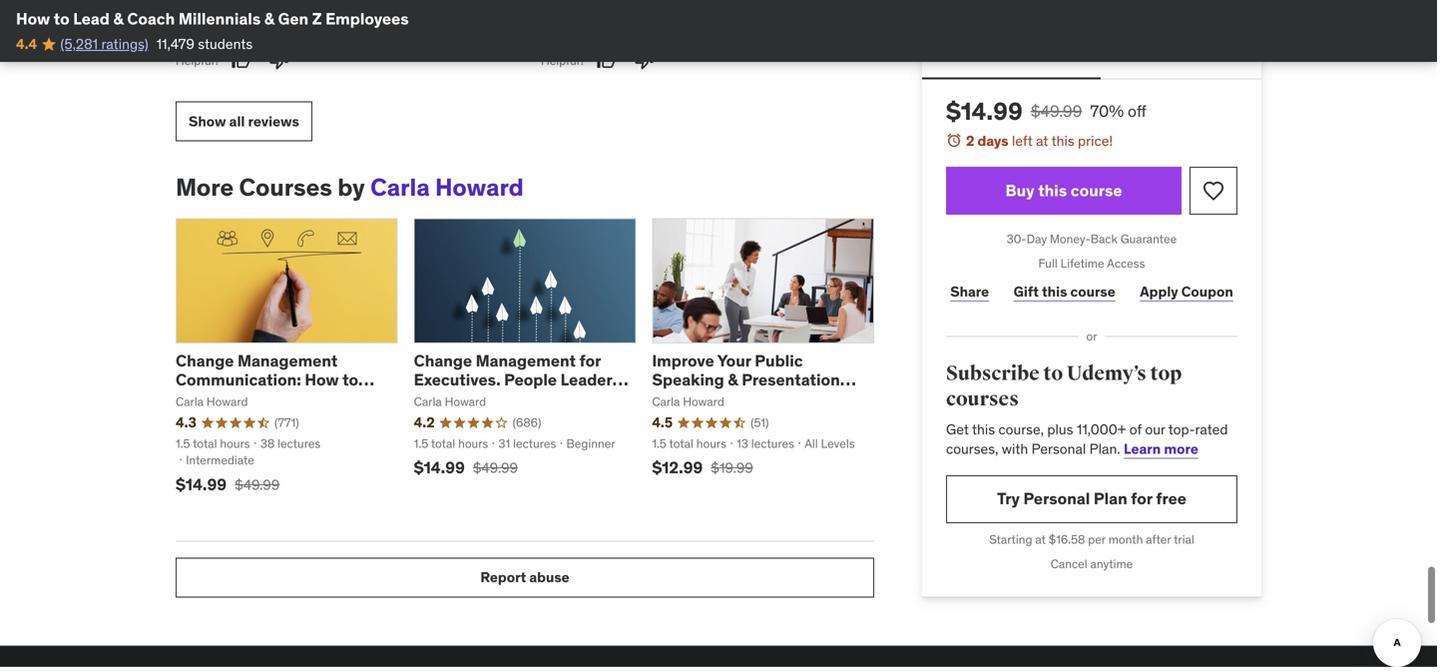 Task type: locate. For each thing, give the bounding box(es) containing it.
2 horizontal spatial &
[[728, 369, 739, 390]]

millennials
[[179, 8, 261, 29]]

carla up the 4.2
[[414, 394, 442, 410]]

2 horizontal spatial hours
[[697, 436, 727, 451]]

personal inside try personal plan for free link
[[1024, 488, 1091, 509]]

(5,281
[[60, 35, 98, 53]]

total up the intermediate
[[193, 436, 217, 451]]

$14.99
[[947, 96, 1023, 126], [414, 457, 465, 478], [176, 474, 227, 495]]

this inside get this course, plus 11,000+ of our top-rated courses, with personal plan.
[[973, 420, 996, 438]]

report abuse
[[481, 568, 570, 586]]

reviews
[[248, 112, 299, 130]]

carla right by
[[371, 172, 430, 202]]

& inside improve your public speaking & presentation skills!!
[[728, 369, 739, 390]]

for inside the change management for executives. people leaders. and pm's
[[580, 350, 601, 371]]

leaders.
[[561, 369, 626, 390]]

to left udemy's
[[1044, 361, 1064, 386]]

management up stick
[[238, 350, 338, 371]]

hours
[[220, 436, 250, 451], [458, 436, 489, 451], [697, 436, 727, 451]]

lectures for $14.99
[[513, 436, 557, 451]]

$14.99 for change management for executives. people leaders. and pm's
[[414, 457, 465, 478]]

carla up 4.3
[[176, 394, 204, 410]]

course up back
[[1071, 180, 1123, 200]]

2 lectures from the left
[[513, 436, 557, 451]]

$49.99 for change management communication: how to make change stick
[[235, 476, 280, 494]]

& left gen on the left of the page
[[264, 8, 275, 29]]

1 total from the left
[[193, 436, 217, 451]]

course down lifetime
[[1071, 283, 1116, 301]]

to inside subscribe to udemy's top courses
[[1044, 361, 1064, 386]]

helpful? left mark review by agnes t. as helpful icon at the left top of the page
[[541, 53, 586, 68]]

$49.99 for change management for executives. people leaders. and pm's
[[473, 459, 518, 477]]

1 vertical spatial how
[[305, 369, 339, 390]]

at right left on the top right of page
[[1037, 132, 1049, 150]]

1 management from the left
[[238, 350, 338, 371]]

$14.99 $49.99 down 31
[[414, 457, 518, 478]]

1 horizontal spatial how
[[305, 369, 339, 390]]

$12.99
[[652, 457, 703, 478]]

$49.99
[[1031, 101, 1083, 121], [473, 459, 518, 477], [235, 476, 280, 494]]

this for get
[[973, 420, 996, 438]]

personal up "$16.58"
[[1024, 488, 1091, 509]]

1 horizontal spatial for
[[1132, 488, 1153, 509]]

0 horizontal spatial $14.99
[[176, 474, 227, 495]]

0 horizontal spatial hours
[[220, 436, 250, 451]]

0 horizontal spatial to
[[54, 8, 70, 29]]

pm's
[[446, 389, 483, 409]]

$14.99 $49.99
[[414, 457, 518, 478], [176, 474, 280, 495]]

hours left 31
[[458, 436, 489, 451]]

3 lectures from the left
[[752, 436, 795, 451]]

communication:
[[176, 369, 301, 390]]

1 vertical spatial at
[[1036, 531, 1046, 547]]

1.5 total hours up $12.99
[[652, 436, 727, 451]]

more
[[176, 172, 234, 202]]

carla howard down executives.
[[414, 394, 486, 410]]

2
[[967, 132, 975, 150]]

after
[[1147, 531, 1172, 547]]

1 vertical spatial course
[[1071, 283, 1116, 301]]

trial
[[1174, 531, 1195, 547]]

1 hours from the left
[[220, 436, 250, 451]]

carla howard up 4.3
[[176, 394, 248, 410]]

speaking
[[652, 369, 725, 390]]

0 vertical spatial for
[[580, 350, 601, 371]]

&
[[113, 8, 124, 29], [264, 8, 275, 29], [728, 369, 739, 390]]

1.5 down 4.5
[[652, 436, 667, 451]]

1 horizontal spatial &
[[264, 8, 275, 29]]

1 horizontal spatial helpful?
[[541, 53, 586, 68]]

people
[[504, 369, 557, 390]]

1 horizontal spatial carla howard
[[414, 394, 486, 410]]

1 horizontal spatial $49.99
[[473, 459, 518, 477]]

0 horizontal spatial for
[[580, 350, 601, 371]]

1 horizontal spatial hours
[[458, 436, 489, 451]]

1 1.5 total hours from the left
[[176, 436, 250, 451]]

30-day money-back guarantee full lifetime access
[[1007, 231, 1178, 271]]

2 horizontal spatial 1.5
[[652, 436, 667, 451]]

tab list
[[923, 29, 1262, 79]]

carla howard down speaking
[[652, 394, 725, 410]]

1 vertical spatial for
[[1132, 488, 1153, 509]]

change management communication: how to make change stick
[[176, 350, 359, 409]]

1 vertical spatial personal
[[1032, 440, 1087, 458]]

1 horizontal spatial lectures
[[513, 436, 557, 451]]

4.5
[[652, 413, 673, 431]]

0 vertical spatial how
[[16, 8, 50, 29]]

1 carla howard from the left
[[176, 394, 248, 410]]

all
[[805, 436, 819, 451]]

& right speaking
[[728, 369, 739, 390]]

change management for executives. people leaders. and pm's
[[414, 350, 626, 409]]

course for buy this course
[[1071, 180, 1123, 200]]

this up courses,
[[973, 420, 996, 438]]

helpful? left "mark review by udemy user as helpful" image
[[176, 53, 220, 68]]

1.5 down the 4.2
[[414, 436, 429, 451]]

1 horizontal spatial management
[[476, 350, 576, 371]]

1.5 for change management for executives. people leaders. and pm's
[[414, 436, 429, 451]]

$16.58
[[1049, 531, 1086, 547]]

for right people
[[580, 350, 601, 371]]

2 management from the left
[[476, 350, 576, 371]]

skills!!
[[652, 389, 704, 409]]

$49.99 down 38 lectures intermediate
[[235, 476, 280, 494]]

$14.99 for change management communication: how to make change stick
[[176, 474, 227, 495]]

lectures inside 38 lectures intermediate
[[278, 436, 321, 451]]

total up $12.99
[[670, 436, 694, 451]]

1 horizontal spatial to
[[343, 369, 359, 390]]

z
[[312, 8, 322, 29]]

your
[[718, 350, 752, 371]]

0 horizontal spatial total
[[193, 436, 217, 451]]

off
[[1128, 101, 1147, 121]]

11,479
[[156, 35, 195, 53]]

0 horizontal spatial lectures
[[278, 436, 321, 451]]

1.5 total hours down the 4.2
[[414, 436, 489, 451]]

$14.99 down the 4.2
[[414, 457, 465, 478]]

lectures down '771 reviews' element
[[278, 436, 321, 451]]

at inside starting at $16.58 per month after trial cancel anytime
[[1036, 531, 1046, 547]]

get
[[947, 420, 969, 438]]

& up ratings)
[[113, 8, 124, 29]]

tab list containing personal
[[923, 29, 1262, 79]]

1 horizontal spatial $14.99
[[414, 457, 465, 478]]

change inside the change management for executives. people leaders. and pm's
[[414, 350, 472, 371]]

management inside change management communication: how to make change stick
[[238, 350, 338, 371]]

for
[[580, 350, 601, 371], [1132, 488, 1153, 509]]

70%
[[1091, 101, 1125, 121]]

$14.99 $49.99 down the intermediate
[[176, 474, 280, 495]]

how to lead & coach millennials & gen z employees
[[16, 8, 409, 29]]

this right buy
[[1039, 180, 1068, 200]]

$49.99 up 2 days left at this price!
[[1031, 101, 1083, 121]]

2 horizontal spatial $49.99
[[1031, 101, 1083, 121]]

change up (771)
[[220, 389, 279, 409]]

0 horizontal spatial $49.99
[[235, 476, 280, 494]]

carla up 4.5
[[652, 394, 680, 410]]

money-
[[1050, 231, 1091, 247]]

course
[[1071, 180, 1123, 200], [1071, 283, 1116, 301]]

carla for change management communication: how to make change stick
[[176, 394, 204, 410]]

4.4
[[16, 35, 37, 53]]

1 1.5 from the left
[[176, 436, 190, 451]]

0 horizontal spatial carla howard
[[176, 394, 248, 410]]

686 reviews element
[[513, 414, 542, 431]]

this inside button
[[1039, 180, 1068, 200]]

all levels
[[805, 436, 855, 451]]

change up and
[[414, 350, 472, 371]]

change up make
[[176, 350, 234, 371]]

$49.99 inside $14.99 $49.99 70% off
[[1031, 101, 1083, 121]]

howard
[[435, 172, 524, 202], [207, 394, 248, 410], [445, 394, 486, 410], [683, 394, 725, 410]]

1 helpful? from the left
[[176, 53, 220, 68]]

0 horizontal spatial how
[[16, 8, 50, 29]]

total for and
[[431, 436, 456, 451]]

hours for pm's
[[458, 436, 489, 451]]

1.5 total hours for change
[[176, 436, 250, 451]]

3 carla howard from the left
[[652, 394, 725, 410]]

1 horizontal spatial 1.5 total hours
[[414, 436, 489, 451]]

$14.99 up days
[[947, 96, 1023, 126]]

personal
[[979, 43, 1045, 63], [1032, 440, 1087, 458], [1024, 488, 1091, 509]]

anytime
[[1091, 556, 1134, 572]]

total for change
[[193, 436, 217, 451]]

management up (686)
[[476, 350, 576, 371]]

personal inside personal button
[[979, 43, 1045, 63]]

1.5 for change management communication: how to make change stick
[[176, 436, 190, 451]]

2 horizontal spatial to
[[1044, 361, 1064, 386]]

apply coupon button
[[1136, 272, 1238, 312]]

0 horizontal spatial 1.5 total hours
[[176, 436, 250, 451]]

get this course, plus 11,000+ of our top-rated courses, with personal plan.
[[947, 420, 1229, 458]]

ratings)
[[101, 35, 148, 53]]

to for how
[[54, 8, 70, 29]]

1 lectures from the left
[[278, 436, 321, 451]]

this left price!
[[1052, 132, 1075, 150]]

hours up the $12.99 $19.99 on the bottom of page
[[697, 436, 727, 451]]

0 horizontal spatial management
[[238, 350, 338, 371]]

course inside button
[[1071, 180, 1123, 200]]

personal down "plus"
[[1032, 440, 1087, 458]]

$49.99 down 31
[[473, 459, 518, 477]]

0 horizontal spatial 1.5
[[176, 436, 190, 451]]

carla howard for and
[[414, 394, 486, 410]]

stick
[[282, 389, 322, 409]]

2 horizontal spatial total
[[670, 436, 694, 451]]

howard for improve your public speaking & presentation skills!!
[[683, 394, 725, 410]]

2 horizontal spatial carla howard
[[652, 394, 725, 410]]

our
[[1146, 420, 1166, 438]]

personal up $14.99 $49.99 70% off
[[979, 43, 1045, 63]]

0 vertical spatial course
[[1071, 180, 1123, 200]]

employees
[[326, 8, 409, 29]]

2 1.5 total hours from the left
[[414, 436, 489, 451]]

1.5 total hours up the intermediate
[[176, 436, 250, 451]]

3 1.5 total hours from the left
[[652, 436, 727, 451]]

to left "lead"
[[54, 8, 70, 29]]

access
[[1108, 256, 1146, 271]]

2 course from the top
[[1071, 283, 1116, 301]]

buy
[[1006, 180, 1035, 200]]

(51)
[[751, 415, 769, 430]]

at left "$16.58"
[[1036, 531, 1046, 547]]

1 horizontal spatial total
[[431, 436, 456, 451]]

cancel
[[1051, 556, 1088, 572]]

$12.99 $19.99
[[652, 457, 754, 478]]

try personal plan for free
[[998, 488, 1187, 509]]

hours up the intermediate
[[220, 436, 250, 451]]

helpful?
[[176, 53, 220, 68], [541, 53, 586, 68]]

2 total from the left
[[431, 436, 456, 451]]

2 vertical spatial personal
[[1024, 488, 1091, 509]]

2 hours from the left
[[458, 436, 489, 451]]

3 1.5 from the left
[[652, 436, 667, 451]]

0 horizontal spatial helpful?
[[176, 53, 220, 68]]

back
[[1091, 231, 1118, 247]]

1 horizontal spatial 1.5
[[414, 436, 429, 451]]

mark review by agnes t. as helpful image
[[597, 51, 617, 71]]

starting at $16.58 per month after trial cancel anytime
[[990, 531, 1195, 572]]

0 vertical spatial at
[[1037, 132, 1049, 150]]

0 vertical spatial personal
[[979, 43, 1045, 63]]

price!
[[1078, 132, 1114, 150]]

to right stick
[[343, 369, 359, 390]]

2 horizontal spatial lectures
[[752, 436, 795, 451]]

0 horizontal spatial $14.99 $49.99
[[176, 474, 280, 495]]

coach
[[127, 8, 175, 29]]

$14.99 down the intermediate
[[176, 474, 227, 495]]

3 total from the left
[[670, 436, 694, 451]]

1 course from the top
[[1071, 180, 1123, 200]]

rated
[[1196, 420, 1229, 438]]

1 horizontal spatial $14.99 $49.99
[[414, 457, 518, 478]]

2 1.5 from the left
[[414, 436, 429, 451]]

total down the 4.2
[[431, 436, 456, 451]]

per
[[1089, 531, 1106, 547]]

management
[[238, 350, 338, 371], [476, 350, 576, 371]]

this right gift
[[1043, 283, 1068, 301]]

mark review by agnes t. as unhelpful image
[[635, 51, 655, 71]]

management inside the change management for executives. people leaders. and pm's
[[476, 350, 576, 371]]

lectures down 51 reviews element
[[752, 436, 795, 451]]

2 helpful? from the left
[[541, 53, 586, 68]]

lectures down 686 reviews "element"
[[513, 436, 557, 451]]

for left free
[[1132, 488, 1153, 509]]

2 carla howard from the left
[[414, 394, 486, 410]]

by
[[338, 172, 365, 202]]

2 horizontal spatial 1.5 total hours
[[652, 436, 727, 451]]

total for skills!!
[[670, 436, 694, 451]]

more courses by carla howard
[[176, 172, 524, 202]]

presentation
[[742, 369, 840, 390]]

buy this course
[[1006, 180, 1123, 200]]

hours for stick
[[220, 436, 250, 451]]

1.5
[[176, 436, 190, 451], [414, 436, 429, 451], [652, 436, 667, 451]]

1.5 down 4.3
[[176, 436, 190, 451]]



Task type: vqa. For each thing, say whether or not it's contained in the screenshot.


Task type: describe. For each thing, give the bounding box(es) containing it.
0 horizontal spatial &
[[113, 8, 124, 29]]

buy this course button
[[947, 167, 1182, 215]]

lead
[[73, 8, 110, 29]]

learn
[[1124, 440, 1162, 458]]

levels
[[821, 436, 855, 451]]

or
[[1087, 328, 1098, 344]]

guarantee
[[1121, 231, 1178, 247]]

wishlist image
[[1202, 179, 1226, 203]]

management for executives.
[[476, 350, 576, 371]]

show all reviews
[[189, 112, 299, 130]]

executives.
[[414, 369, 501, 390]]

show
[[189, 112, 226, 130]]

of
[[1130, 420, 1142, 438]]

1.5 total hours for skills!!
[[652, 436, 727, 451]]

1.5 total hours for and
[[414, 436, 489, 451]]

11,479 students
[[156, 35, 253, 53]]

carla howard for change
[[176, 394, 248, 410]]

helpful? for mark review by agnes t. as helpful icon at the left top of the page
[[541, 53, 586, 68]]

31
[[499, 436, 510, 451]]

lectures for $12.99
[[752, 436, 795, 451]]

30-
[[1007, 231, 1027, 247]]

show all reviews button
[[176, 102, 312, 142]]

to inside change management communication: how to make change stick
[[343, 369, 359, 390]]

this for buy
[[1039, 180, 1068, 200]]

day
[[1027, 231, 1048, 247]]

change management communication: how to make change stick link
[[176, 350, 374, 409]]

carla for improve your public speaking & presentation skills!!
[[652, 394, 680, 410]]

report
[[481, 568, 526, 586]]

subscribe
[[947, 361, 1040, 386]]

$19.99
[[711, 459, 754, 477]]

gen
[[278, 8, 309, 29]]

howard for change management for executives. people leaders. and pm's
[[445, 394, 486, 410]]

13 lectures
[[737, 436, 795, 451]]

change management for executives. people leaders. and pm's link
[[414, 350, 629, 409]]

try personal plan for free link
[[947, 475, 1238, 523]]

13
[[737, 436, 749, 451]]

starting
[[990, 531, 1033, 547]]

share button
[[947, 272, 994, 312]]

month
[[1109, 531, 1144, 547]]

learn more link
[[1124, 440, 1199, 458]]

free
[[1157, 488, 1187, 509]]

helpful? for "mark review by udemy user as helpful" image
[[176, 53, 220, 68]]

to for subscribe
[[1044, 361, 1064, 386]]

management for how
[[238, 350, 338, 371]]

try
[[998, 488, 1020, 509]]

personal button
[[923, 29, 1101, 77]]

coupon
[[1182, 283, 1234, 301]]

more
[[1165, 440, 1199, 458]]

plan.
[[1090, 440, 1121, 458]]

$14.99 $49.99 for and
[[414, 457, 518, 478]]

mark review by udemy user as unhelpful image
[[269, 51, 289, 71]]

771 reviews element
[[275, 414, 299, 431]]

plan
[[1094, 488, 1128, 509]]

(5,281 ratings)
[[60, 35, 148, 53]]

$14.99 $49.99 for change
[[176, 474, 280, 495]]

2 horizontal spatial $14.99
[[947, 96, 1023, 126]]

change for and
[[414, 350, 472, 371]]

courses
[[947, 387, 1019, 411]]

how inside change management communication: how to make change stick
[[305, 369, 339, 390]]

2 days left at this price!
[[967, 132, 1114, 150]]

improve your public speaking & presentation skills!!
[[652, 350, 840, 409]]

mark review by udemy user as helpful image
[[231, 51, 251, 71]]

$14.99 $49.99 70% off
[[947, 96, 1147, 126]]

share
[[951, 283, 990, 301]]

carla for change management for executives. people leaders. and pm's
[[414, 394, 442, 410]]

4.3
[[176, 413, 197, 431]]

full
[[1039, 256, 1058, 271]]

carla howard link
[[371, 172, 524, 202]]

improve your public speaking & presentation skills!! link
[[652, 350, 856, 409]]

personal inside get this course, plus 11,000+ of our top-rated courses, with personal plan.
[[1032, 440, 1087, 458]]

public
[[755, 350, 803, 371]]

51 reviews element
[[751, 414, 769, 431]]

apply coupon
[[1141, 283, 1234, 301]]

3 hours from the left
[[697, 436, 727, 451]]

days
[[978, 132, 1009, 150]]

teams
[[1157, 43, 1206, 63]]

31 lectures
[[499, 436, 557, 451]]

38
[[260, 436, 275, 451]]

all
[[229, 112, 245, 130]]

beginner
[[567, 436, 616, 451]]

udemy's
[[1067, 361, 1147, 386]]

abuse
[[530, 568, 570, 586]]

(771)
[[275, 415, 299, 430]]

change for change
[[176, 350, 234, 371]]

alarm image
[[947, 132, 963, 148]]

students
[[198, 35, 253, 53]]

lifetime
[[1061, 256, 1105, 271]]

report abuse button
[[176, 558, 875, 597]]

left
[[1013, 132, 1033, 150]]

howard for change management communication: how to make change stick
[[207, 394, 248, 410]]

apply
[[1141, 283, 1179, 301]]

improve
[[652, 350, 715, 371]]

gift
[[1014, 283, 1039, 301]]

this for gift
[[1043, 283, 1068, 301]]

course for gift this course
[[1071, 283, 1116, 301]]

1.5 for improve your public speaking & presentation skills!!
[[652, 436, 667, 451]]

carla howard for skills!!
[[652, 394, 725, 410]]

subscribe to udemy's top courses
[[947, 361, 1183, 411]]

11,000+
[[1077, 420, 1127, 438]]



